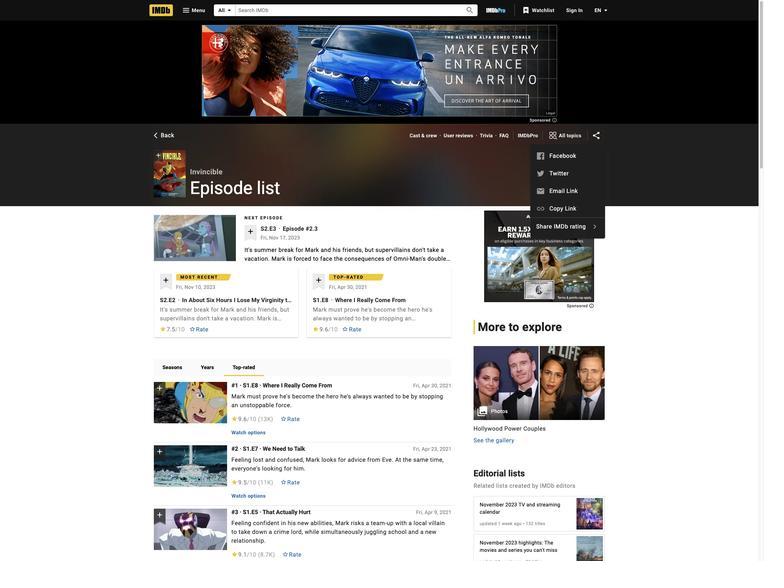 Task type: locate. For each thing, give the bounding box(es) containing it.
1 horizontal spatial by
[[411, 393, 417, 400]]

(
[[258, 416, 260, 423], [258, 479, 260, 486], [258, 551, 260, 558]]

november for calendar
[[480, 502, 504, 508]]

star inline image inside imdb rating: 7.5 element
[[160, 327, 166, 332]]

1 watch options from the top
[[231, 430, 266, 436]]

everyone's
[[231, 465, 261, 472]]

All search field
[[214, 4, 478, 16]]

star border inline image down 'looking'
[[281, 480, 286, 485]]

star inline image inside imdb rating: 9.6 element
[[231, 417, 237, 421]]

2 watch from the top
[[231, 493, 246, 499]]

home image
[[149, 4, 173, 16]]

sponsored for the bottommost sponsored content section
[[567, 304, 589, 308]]

0 horizontal spatial 30,
[[347, 284, 354, 290]]

be for fri,
[[403, 393, 409, 400]]

2 watch options from the top
[[231, 493, 266, 499]]

0 vertical spatial nov
[[269, 235, 278, 241]]

10 for 9.6 / 10
[[331, 326, 338, 333]]

2 watch options button from the top
[[229, 489, 269, 503]]

0 vertical spatial vacation.
[[245, 255, 270, 262]]

1 options from the top
[[248, 430, 266, 436]]

by for really
[[371, 315, 377, 322]]

1 star inline image from the top
[[231, 417, 237, 421]]

up
[[387, 520, 394, 527]]

2 november from the top
[[480, 540, 504, 546]]

arrow drop down image inside all button
[[225, 6, 234, 15]]

imdb rating: 7.5 element
[[160, 325, 185, 334]]

nov left 10,
[[185, 284, 194, 290]]

1 vertical spatial fri, apr 30, 2021
[[413, 383, 452, 389]]

1 horizontal spatial don't
[[412, 247, 426, 253]]

10 inside imdb rating: 9.1 element
[[249, 551, 256, 558]]

0 horizontal spatial forced
[[160, 324, 178, 331]]

0 vertical spatial top-rated
[[333, 275, 364, 280]]

link inside menu item
[[565, 205, 577, 212]]

jeffrey donovan in invincible (2021) image
[[154, 509, 227, 550]]

watch options for 9.6
[[231, 430, 266, 436]]

november up calendar
[[480, 502, 504, 508]]

life.
[[245, 264, 255, 271], [180, 333, 191, 340]]

2 vertical spatial take
[[239, 529, 251, 536]]

be for where
[[363, 315, 369, 322]]

submit search image
[[466, 6, 474, 15]]

imdb rating: 9.6 element
[[313, 325, 338, 334], [231, 415, 273, 424]]

0 vertical spatial by
[[371, 315, 377, 322]]

prove for fri,
[[263, 393, 278, 400]]

2 vertical spatial (
[[258, 551, 260, 558]]

/ inside imdb rating: 9.1 element
[[247, 551, 249, 558]]

0 vertical spatial prove
[[344, 306, 360, 313]]

watch options button for 9.6
[[229, 426, 269, 439]]

1 horizontal spatial stopping
[[419, 393, 443, 400]]

facebook image
[[536, 152, 545, 161]]

double
[[428, 255, 446, 262], [160, 333, 179, 340]]

1 vertical spatial by
[[411, 393, 417, 400]]

friends,
[[343, 247, 363, 253], [258, 306, 279, 313]]

9.6
[[320, 326, 328, 333], [238, 416, 247, 423]]

lists down editorial lists
[[496, 483, 508, 490]]

star inline image left 9.6 / 10 ( 13k )
[[231, 417, 237, 421]]

looks
[[322, 456, 337, 463]]

0 horizontal spatial 9.6
[[238, 416, 247, 423]]

star inline image inside imdb rating: 9.5 element
[[231, 480, 237, 485]]

prove down where i really come from
[[344, 306, 360, 313]]

watch down the 9.5
[[231, 493, 246, 499]]

by for 30,
[[411, 393, 417, 400]]

prove down #1 ∙ s1.e8 ∙ where i really come from "link"
[[263, 393, 278, 400]]

break down 17,
[[279, 247, 294, 253]]

0 horizontal spatial prove
[[263, 393, 278, 400]]

rating
[[570, 223, 586, 230]]

1 horizontal spatial come
[[375, 297, 391, 304]]

9.5
[[238, 479, 247, 486]]

email image
[[536, 187, 545, 196]]

star inline image
[[231, 417, 237, 421], [231, 480, 237, 485], [231, 552, 237, 557]]

star border inline image for 9.5
[[281, 480, 286, 485]]

lists for editorial
[[508, 468, 525, 479]]

rate right 9.6 / 10
[[349, 326, 362, 333]]

summer down the 's2.e2'
[[170, 306, 192, 313]]

1 horizontal spatial rated
[[347, 275, 364, 280]]

for right looks on the left bottom of page
[[338, 456, 346, 463]]

add image
[[246, 227, 255, 236], [161, 276, 170, 285], [314, 276, 323, 285], [155, 384, 164, 393], [155, 447, 164, 456]]

watch options for 9.5
[[231, 493, 266, 499]]

invincible (2021) image
[[154, 445, 227, 487]]

0 vertical spatial is
[[287, 255, 292, 262]]

star inline image for 9.1 / 10 ( 8.7k )
[[231, 552, 237, 557]]

sponsored content section
[[202, 25, 557, 123], [484, 211, 594, 308]]

10 inside imdb rating: 9.5 element
[[249, 479, 256, 486]]

cast & crew
[[410, 133, 437, 138]]

/ for 9.5 / 10 ( 11k )
[[247, 479, 249, 486]]

episode down invincible
[[190, 178, 252, 199]]

all right menu
[[218, 7, 225, 13]]

9.6 / 10
[[320, 326, 338, 333]]

1 horizontal spatial his
[[288, 520, 296, 527]]

hollywood
[[474, 425, 503, 432]]

0 vertical spatial in
[[578, 7, 583, 13]]

link right email
[[567, 188, 578, 195]]

1 feeling from the top
[[231, 456, 252, 463]]

arrow left image
[[152, 132, 159, 139]]

group containing hollywood power couples
[[474, 346, 605, 445]]

2 vertical spatial his
[[288, 520, 296, 527]]

invincible image
[[154, 150, 186, 197]]

0 vertical spatial hero
[[408, 306, 420, 313]]

0 vertical spatial friends,
[[343, 247, 363, 253]]

rated
[[347, 275, 364, 280], [243, 364, 255, 370]]

0 horizontal spatial take
[[212, 315, 224, 322]]

consequences
[[345, 255, 385, 262], [211, 324, 251, 331]]

) down 'looking'
[[271, 479, 273, 486]]

fri, apr 30, 2021
[[329, 284, 367, 290], [413, 383, 452, 389]]

2 star inline image from the top
[[231, 480, 237, 485]]

2 vertical spatial star inline image
[[231, 552, 237, 557]]

0 vertical spatial it's
[[245, 247, 253, 253]]

/ for 9.6 / 10 ( 13k )
[[247, 416, 249, 423]]

always for where
[[313, 315, 332, 322]]

of
[[386, 255, 392, 262], [253, 324, 258, 331]]

None field
[[235, 5, 457, 16]]

prove for where
[[344, 306, 360, 313]]

) left star border inline image
[[271, 416, 273, 423]]

) inside imdb rating: 9.6 element
[[271, 416, 273, 423]]

rate down him.
[[287, 479, 300, 486]]

feeling
[[231, 456, 252, 463], [231, 520, 252, 527]]

)
[[271, 416, 273, 423], [271, 479, 273, 486], [273, 551, 275, 558]]

rate button for 9.1 / 10 ( 8.7k )
[[278, 548, 306, 561]]

1 horizontal spatial but
[[365, 247, 374, 253]]

imdb rating: 9.1 element
[[231, 551, 275, 559]]

at
[[395, 456, 401, 463]]

forced down episode #2.3 link
[[294, 255, 311, 262]]

0 vertical spatial double
[[428, 255, 446, 262]]

and inside november 2023 highlights: the movies and series you can't miss
[[498, 548, 507, 553]]

star inline image inside imdb rating: 9.1 element
[[231, 552, 237, 557]]

( for 13k
[[258, 416, 260, 423]]

nov for 10,
[[185, 284, 194, 290]]

1 vertical spatial must
[[247, 393, 261, 400]]

all
[[218, 7, 225, 13], [559, 133, 565, 138]]

star border inline image right 8.7k
[[282, 552, 288, 557]]

10 inside imdb rating: 7.5 element
[[178, 326, 185, 333]]

mark down #2.3
[[305, 247, 319, 253]]

options down 9.5 / 10 ( 11k )
[[248, 493, 266, 499]]

simultaneously
[[321, 529, 363, 536]]

0 horizontal spatial all
[[218, 7, 225, 13]]

photos
[[491, 408, 508, 414]]

0 horizontal spatial force.
[[276, 402, 292, 409]]

0 vertical spatial man's
[[410, 255, 426, 262]]

1 vertical spatial top-rated
[[233, 364, 255, 370]]

1 vertical spatial hero
[[326, 393, 339, 400]]

top- inside tab
[[233, 364, 243, 370]]

0 vertical spatial options
[[248, 430, 266, 436]]

1 vertical spatial man's
[[276, 324, 292, 331]]

0 horizontal spatial don't
[[197, 315, 210, 322]]

where inside "link"
[[263, 382, 280, 389]]

1 vertical spatial omni-
[[260, 324, 276, 331]]

9.1 / 10 ( 8.7k )
[[238, 551, 275, 558]]

is down fri, nov 17, 2023
[[287, 255, 292, 262]]

rate button down lord,
[[278, 548, 306, 561]]

villain
[[429, 520, 445, 527]]

vacation.
[[245, 255, 270, 262], [230, 315, 255, 322]]

0 horizontal spatial come
[[302, 382, 317, 389]]

in left about
[[182, 297, 187, 304]]

mark left looks on the left bottom of page
[[306, 456, 320, 463]]

episode #2.3 link
[[283, 225, 318, 232]]

virginity
[[261, 297, 284, 304]]

1 vertical spatial sponsored content section
[[484, 211, 594, 308]]

link right copy
[[565, 205, 577, 212]]

stopping for 2021
[[419, 393, 443, 400]]

0 horizontal spatial unstoppable
[[240, 402, 274, 409]]

episode up 17,
[[283, 225, 304, 232]]

none field inside the all search field
[[235, 5, 457, 16]]

star border inline image
[[189, 327, 195, 332], [342, 327, 348, 332], [281, 480, 286, 485], [282, 552, 288, 557]]

rate button down him.
[[276, 476, 304, 489]]

top-rated up #1
[[233, 364, 255, 370]]

0 horizontal spatial by
[[371, 315, 377, 322]]

watch up #2
[[231, 430, 246, 436]]

1 vertical spatial stopping
[[419, 393, 443, 400]]

watch for 9.5
[[231, 493, 246, 499]]

force.
[[349, 324, 365, 331], [276, 402, 292, 409]]

options for 13k
[[248, 430, 266, 436]]

1 vertical spatial his
[[248, 306, 256, 313]]

2 ( from the top
[[258, 479, 260, 486]]

0 horizontal spatial where
[[263, 382, 280, 389]]

1 horizontal spatial new
[[425, 529, 437, 536]]

2 star inline image from the left
[[313, 327, 319, 332]]

s2.e3
[[261, 225, 276, 232]]

with
[[395, 520, 407, 527]]

tab list
[[154, 359, 452, 376]]

1 vertical spatial face
[[187, 324, 199, 331]]

( inside imdb rating: 9.5 element
[[258, 479, 260, 486]]

1 horizontal spatial in
[[578, 7, 583, 13]]

1 watch options button from the top
[[229, 426, 269, 439]]

unstoppable for where
[[313, 324, 347, 331]]

all the light we cannot see (2023) image
[[577, 533, 603, 561]]

1 vertical spatial 9.6
[[238, 416, 247, 423]]

titles
[[535, 521, 545, 527]]

add image for fri, apr 30, 2021
[[314, 276, 323, 285]]

rate right star border inline image
[[287, 416, 300, 423]]

it's down next
[[245, 247, 253, 253]]

#2.3
[[306, 225, 318, 232]]

mark must prove he's become the hero he's always wanted to be by stopping an unstoppable force. for fri,
[[231, 393, 443, 409]]

must up 9.6 / 10 ( 13k )
[[247, 393, 261, 400]]

watch
[[231, 430, 246, 436], [231, 493, 246, 499]]

star border inline image right 9.6 / 10
[[342, 327, 348, 332]]

november up movies
[[480, 540, 504, 546]]

0 horizontal spatial episode
[[190, 178, 252, 199]]

) for 11k
[[271, 479, 273, 486]]

is down virginity
[[273, 315, 278, 322]]

an for fri, apr 30, 2021
[[231, 402, 238, 409]]

crime
[[274, 529, 289, 536]]

man's
[[410, 255, 426, 262], [276, 324, 292, 331]]

0 horizontal spatial sponsored
[[530, 118, 552, 123]]

become down where i really come from
[[374, 306, 396, 313]]

all topics
[[559, 133, 582, 138]]

for down confused, on the bottom left of the page
[[284, 465, 292, 472]]

copy
[[549, 205, 563, 212]]

∙ left that
[[260, 509, 261, 516]]

force. up star border inline image
[[276, 402, 292, 409]]

life. right 7.5
[[180, 333, 191, 340]]

rate down lord,
[[289, 551, 302, 558]]

must up 9.6 / 10
[[329, 306, 343, 313]]

( inside imdb rating: 9.6 element
[[258, 416, 260, 423]]

apr for eve.
[[422, 446, 430, 452]]

come
[[375, 297, 391, 304], [302, 382, 317, 389]]

tab list containing seasons
[[154, 359, 452, 376]]

0 vertical spatial sponsored content section
[[202, 25, 557, 123]]

arrow drop down image inside en button
[[601, 6, 610, 15]]

options
[[248, 430, 266, 436], [248, 493, 266, 499]]

0 horizontal spatial must
[[247, 393, 261, 400]]

supervillains
[[376, 247, 411, 253], [160, 315, 195, 322]]

watch options button
[[229, 426, 269, 439], [229, 489, 269, 503]]

s1.e8 right fish
[[313, 297, 329, 304]]

0 vertical spatial link
[[567, 188, 578, 195]]

1 vertical spatial break
[[194, 306, 209, 313]]

a
[[441, 247, 444, 253], [292, 297, 295, 304], [225, 315, 229, 322], [366, 520, 369, 527], [409, 520, 412, 527], [269, 529, 272, 536], [420, 529, 424, 536]]

( right the 9.5
[[258, 479, 260, 486]]

0 horizontal spatial lists
[[496, 483, 508, 490]]

∙ right #3
[[240, 509, 241, 516]]

0 vertical spatial stopping
[[379, 315, 403, 322]]

arrow drop down image
[[225, 6, 234, 15], [601, 6, 610, 15]]

2 horizontal spatial his
[[333, 247, 341, 253]]

1 vertical spatial friends,
[[258, 306, 279, 313]]

0 horizontal spatial of
[[253, 324, 258, 331]]

0 horizontal spatial stopping
[[379, 315, 403, 322]]

by
[[371, 315, 377, 322], [411, 393, 417, 400], [532, 483, 538, 490]]

2023 down recent
[[204, 284, 215, 290]]

where down top-rated tab on the bottom left of the page
[[263, 382, 280, 389]]

9.6 for 9.6 / 10
[[320, 326, 328, 333]]

3 star inline image from the top
[[231, 552, 237, 557]]

2023 right 17,
[[288, 235, 300, 241]]

/ for 9.1 / 10 ( 8.7k )
[[247, 551, 249, 558]]

watch options button down imdb rating: 9.5 element
[[229, 489, 269, 503]]

1 vertical spatial watch options
[[231, 493, 266, 499]]

2021 for time,
[[440, 446, 452, 452]]

feeling inside the feeling lost and confused, mark looks for advice from eve. at the same time, everyone's looking for him.
[[231, 456, 252, 463]]

wanted for fri,
[[374, 393, 394, 400]]

break down about
[[194, 306, 209, 313]]

become down #1 ∙ s1.e8 ∙ where i really come from "link"
[[292, 393, 314, 400]]

( right 9.1
[[258, 551, 260, 558]]

link image
[[536, 205, 545, 213]]

years
[[201, 364, 214, 370]]

seth rogen and tatiana maslany in episode #2.3 (2023) image
[[154, 215, 236, 261]]

arrow drop down image right sign in button
[[601, 6, 610, 15]]

2 horizontal spatial by
[[532, 483, 538, 490]]

feeling up everyone's
[[231, 456, 252, 463]]

episode for episode list
[[190, 178, 252, 199]]

s1.e8 right #1
[[243, 382, 258, 389]]

mark up simultaneously
[[335, 520, 349, 527]]

10 for 9.1 / 10 ( 8.7k )
[[249, 551, 256, 558]]

trivia button
[[480, 132, 493, 139]]

0 vertical spatial don't
[[412, 247, 426, 253]]

arrow drop down image for all
[[225, 6, 234, 15]]

related
[[474, 483, 495, 490]]

it's down the 's2.e2'
[[160, 306, 168, 313]]

( inside imdb rating: 9.1 element
[[258, 551, 260, 558]]

1 watch from the top
[[231, 430, 246, 436]]

star border inline image
[[281, 417, 286, 421]]

same
[[413, 456, 429, 463]]

1 star inline image from the left
[[160, 327, 166, 332]]

1 vertical spatial always
[[353, 393, 372, 400]]

1 vertical spatial group
[[474, 346, 605, 445]]

juggling
[[365, 529, 387, 536]]

options down 9.6 / 10 ( 13k )
[[248, 430, 266, 436]]

top-rated up where i really come from
[[333, 275, 364, 280]]

november inside november 2023 highlights: the movies and series you can't miss
[[480, 540, 504, 546]]

add image
[[154, 152, 162, 159], [155, 511, 164, 519]]

feeling inside feeling confident in his new abilities, mark risks a team-up with a local villain to take down a crime lord, while simultaneously juggling school and a new relationship.
[[231, 520, 252, 527]]

star inline image left the 9.5
[[231, 480, 237, 485]]

1 horizontal spatial where
[[335, 297, 352, 304]]

1 november from the top
[[480, 502, 504, 508]]

watch for 9.6
[[231, 430, 246, 436]]

vacation. down lose
[[230, 315, 255, 322]]

his inside feeling confident in his new abilities, mark risks a team-up with a local villain to take down a crime lord, while simultaneously juggling school and a new relationship.
[[288, 520, 296, 527]]

2 feeling from the top
[[231, 520, 252, 527]]

9.5 / 10 ( 11k )
[[238, 479, 273, 486]]

1 vertical spatial watch options button
[[229, 489, 269, 503]]

watch options down imdb rating: 9.5 element
[[231, 493, 266, 499]]

apr
[[338, 284, 346, 290], [422, 383, 430, 389], [422, 446, 430, 452], [425, 510, 433, 515]]

2023 up series
[[505, 540, 517, 546]]

link
[[567, 188, 578, 195], [565, 205, 577, 212]]

the inside button
[[485, 437, 494, 444]]

10 for 9.6 / 10 ( 13k )
[[249, 416, 256, 423]]

star inline image
[[160, 327, 166, 332], [313, 327, 319, 332]]

1 horizontal spatial friends,
[[343, 247, 363, 253]]

1 vertical spatial wanted
[[374, 393, 394, 400]]

come inside "link"
[[302, 382, 317, 389]]

forced down the 's2.e2'
[[160, 324, 178, 331]]

1 arrow drop down image from the left
[[225, 6, 234, 15]]

movies
[[480, 548, 497, 553]]

back
[[161, 132, 174, 139]]

don't
[[412, 247, 426, 253], [197, 315, 210, 322]]

for down episode #2.3 link
[[296, 247, 304, 253]]

2 horizontal spatial take
[[427, 247, 439, 253]]

1 horizontal spatial it's
[[245, 247, 253, 253]]

0 vertical spatial rated
[[347, 275, 364, 280]]

while
[[305, 529, 319, 536]]

faq button
[[499, 132, 509, 139]]

) inside imdb rating: 9.5 element
[[271, 479, 273, 486]]

production art image
[[474, 346, 605, 420]]

watch options down 9.6 / 10 ( 13k )
[[231, 430, 266, 436]]

1 ( from the top
[[258, 416, 260, 423]]

facebook link
[[530, 147, 605, 165]]

really inside "link"
[[284, 382, 300, 389]]

all button
[[214, 4, 235, 16]]

0 vertical spatial be
[[363, 315, 369, 322]]

rate button down where i really come from
[[338, 323, 366, 336]]

0 horizontal spatial imdb rating: 9.6 element
[[231, 415, 273, 424]]

november 2023 tv and streaming calendar
[[480, 502, 560, 515]]

( for 11k
[[258, 479, 260, 486]]

10 for 7.5 / 10
[[178, 326, 185, 333]]

0 vertical spatial life.
[[245, 264, 255, 271]]

menu
[[530, 147, 605, 236]]

email link link
[[530, 182, 605, 200]]

mark inside the feeling lost and confused, mark looks for advice from eve. at the same time, everyone's looking for him.
[[306, 456, 320, 463]]

2023 inside november 2023 highlights: the movies and series you can't miss
[[505, 540, 517, 546]]

1 vertical spatial nov
[[185, 284, 194, 290]]

2 arrow drop down image from the left
[[601, 6, 610, 15]]

all right categories 'icon'
[[559, 133, 565, 138]]

in right sign
[[578, 7, 583, 13]]

/ inside imdb rating: 9.5 element
[[247, 479, 249, 486]]

fri, nov 17, 2023
[[261, 235, 300, 241]]

force. right 9.6 / 10
[[349, 324, 365, 331]]

life. up the in about six hours i lose my virginity to a fish
[[245, 264, 255, 271]]

and
[[321, 247, 331, 253], [236, 306, 246, 313], [265, 456, 275, 463], [527, 502, 535, 508], [408, 529, 419, 536], [498, 548, 507, 553]]

menu image
[[182, 6, 190, 15]]

0 horizontal spatial really
[[284, 382, 300, 389]]

( left star border inline image
[[258, 416, 260, 423]]

watch options button for 9.5
[[229, 489, 269, 503]]

0 vertical spatial forced
[[294, 255, 311, 262]]

watchlist
[[532, 7, 555, 13]]

user
[[444, 133, 454, 138]]

/ inside imdb rating: 7.5 element
[[175, 326, 178, 333]]

watch options button down 9.6 / 10 ( 13k )
[[229, 426, 269, 439]]

apr for wanted
[[422, 383, 430, 389]]

for down six
[[211, 306, 219, 313]]

add image for fri, nov 17, 2023
[[246, 227, 255, 236]]

november inside the november 2023 tv and streaming calendar
[[480, 502, 504, 508]]

1 vertical spatial be
[[403, 393, 409, 400]]

new down villain
[[425, 529, 437, 536]]

0 vertical spatial sponsored
[[530, 118, 552, 123]]

unstoppable for fri,
[[240, 402, 274, 409]]

nov left 17,
[[269, 235, 278, 241]]

0 horizontal spatial wanted
[[334, 315, 354, 322]]

0 vertical spatial summer
[[254, 247, 277, 253]]

Search IMDb text field
[[235, 5, 457, 16]]

2021 for stopping
[[440, 383, 452, 389]]

rate
[[196, 326, 209, 333], [349, 326, 362, 333], [287, 416, 300, 423], [287, 479, 300, 486], [289, 551, 302, 558]]

arrow drop down image right menu
[[225, 6, 234, 15]]

crew
[[426, 133, 437, 138]]

behind the attraction (2021) image
[[577, 495, 603, 534]]

star inline image left 9.6 / 10
[[313, 327, 319, 332]]

1 vertical spatial episode
[[283, 225, 304, 232]]

group
[[154, 150, 186, 197], [474, 346, 605, 445]]

summer down fri, nov 17, 2023
[[254, 247, 277, 253]]

0 horizontal spatial top-
[[233, 364, 243, 370]]

must
[[329, 306, 343, 313], [247, 393, 261, 400]]

see the gallery button
[[474, 436, 514, 445]]

star inline image inside imdb rating: 9.6 element
[[313, 327, 319, 332]]

) down crime
[[273, 551, 275, 558]]

2023 left tv
[[505, 502, 517, 508]]

s1.e8 inside #1 ∙ s1.e8 ∙ where i really come from "link"
[[243, 382, 258, 389]]

and inside feeling confident in his new abilities, mark risks a team-up with a local villain to take down a crime lord, while simultaneously juggling school and a new relationship.
[[408, 529, 419, 536]]

1 horizontal spatial consequences
[[345, 255, 385, 262]]

1 vertical spatial an
[[231, 402, 238, 409]]

imdb left editors
[[540, 483, 555, 490]]

all inside search field
[[218, 7, 225, 13]]

1 vertical spatial new
[[425, 529, 437, 536]]

in inside button
[[578, 7, 583, 13]]

twitter image
[[536, 169, 545, 178]]

rate button right 13k at the bottom of page
[[276, 413, 304, 426]]

lists up created
[[508, 468, 525, 479]]

star border inline image right 7.5 / 10
[[189, 327, 195, 332]]

2 options from the top
[[248, 493, 266, 499]]

lists for related
[[496, 483, 508, 490]]

chevron right image
[[590, 223, 599, 231]]

be
[[363, 315, 369, 322], [403, 393, 409, 400]]

) inside imdb rating: 9.1 element
[[273, 551, 275, 558]]

must for where
[[329, 306, 343, 313]]

is
[[287, 255, 292, 262], [273, 315, 278, 322]]

mark
[[305, 247, 319, 253], [272, 255, 286, 262], [221, 306, 235, 313], [313, 306, 327, 313], [257, 315, 271, 322], [231, 393, 245, 400], [306, 456, 320, 463], [335, 520, 349, 527]]

star inline image left 7.5
[[160, 327, 166, 332]]

3 ( from the top
[[258, 551, 260, 558]]

feeling down #3
[[231, 520, 252, 527]]

hollywood power couples
[[474, 425, 546, 432]]

9.6 for 9.6 / 10 ( 13k )
[[238, 416, 247, 423]]



Task type: vqa. For each thing, say whether or not it's contained in the screenshot.
her inside the Goofs Gloria drives a Chevrolet Blazer SS EV, yet during the car chase scene her electric vehicle makes conventional gas engine acceleration noises.
no



Task type: describe. For each thing, give the bounding box(es) containing it.
episode for episode #2.3
[[283, 225, 304, 232]]

episode
[[260, 215, 283, 221]]

1 vertical spatial in
[[182, 297, 187, 304]]

back button
[[152, 131, 174, 140]]

0 horizontal spatial life.
[[180, 333, 191, 340]]

feeling confident in his new abilities, mark risks a team-up with a local villain to take down a crime lord, while simultaneously juggling school and a new relationship.
[[231, 520, 445, 544]]

rate button right 7.5
[[185, 323, 213, 336]]

reviews
[[456, 133, 473, 138]]

0 vertical spatial his
[[333, 247, 341, 253]]

1 vertical spatial vacation.
[[230, 315, 255, 322]]

2 vertical spatial by
[[532, 483, 538, 490]]

0 vertical spatial face
[[320, 255, 332, 262]]

lord,
[[291, 529, 303, 536]]

imdbpro
[[518, 133, 538, 138]]

november 2023 highlights: the movies and series you can't miss link
[[474, 533, 605, 561]]

imdb rating: 9.6 element for star border inline icon related to 9.6
[[313, 325, 338, 334]]

become for where i really come from
[[374, 306, 396, 313]]

next
[[245, 215, 258, 221]]

apr for team-
[[425, 510, 433, 515]]

0 vertical spatial 30,
[[347, 284, 354, 290]]

couples
[[523, 425, 546, 432]]

0 horizontal spatial i
[[234, 297, 236, 304]]

episode list
[[190, 178, 280, 199]]

#1
[[231, 382, 238, 389]]

about
[[189, 297, 205, 304]]

rate for 9.5 / 10 ( 11k )
[[287, 479, 300, 486]]

0 vertical spatial imdb
[[554, 223, 568, 230]]

local
[[414, 520, 427, 527]]

years tab
[[191, 359, 224, 376]]

1 horizontal spatial man's
[[410, 255, 426, 262]]

0 vertical spatial add image
[[154, 152, 162, 159]]

star inline image for 9.5 / 10 ( 11k )
[[231, 480, 237, 485]]

options for 11k
[[248, 493, 266, 499]]

gallery
[[496, 437, 514, 444]]

november for and
[[480, 540, 504, 546]]

0 vertical spatial of
[[386, 255, 392, 262]]

1 vertical spatial take
[[212, 315, 224, 322]]

sponsored for sponsored content section to the top
[[530, 118, 552, 123]]

0 vertical spatial but
[[365, 247, 374, 253]]

( for 8.7k
[[258, 551, 260, 558]]

must for fri,
[[247, 393, 261, 400]]

1 vertical spatial is
[[273, 315, 278, 322]]

always for fri,
[[353, 393, 372, 400]]

in about six hours i lose my virginity to a fish
[[182, 297, 308, 304]]

rate for 9.1 / 10 ( 8.7k )
[[289, 551, 302, 558]]

more to explore
[[478, 320, 562, 334]]

topics
[[567, 133, 582, 138]]

share
[[536, 223, 552, 230]]

in
[[281, 520, 286, 527]]

mark down fri, nov 17, 2023
[[272, 255, 286, 262]]

0 horizontal spatial friends,
[[258, 306, 279, 313]]

lost
[[253, 456, 264, 463]]

link for email link
[[567, 188, 578, 195]]

arrow drop down image for en
[[601, 6, 610, 15]]

steven yeun in invincible (2021) image
[[154, 382, 227, 423]]

0 vertical spatial break
[[279, 247, 294, 253]]

confused,
[[277, 456, 304, 463]]

1 horizontal spatial fri, apr 30, 2021
[[413, 383, 452, 389]]

1 vertical spatial but
[[280, 306, 289, 313]]

link for copy link
[[565, 205, 577, 212]]

feeling for s1.e5
[[231, 520, 252, 527]]

relationship.
[[231, 537, 266, 544]]

sign in button
[[560, 4, 589, 17]]

seasons
[[162, 364, 182, 370]]

s2.e2
[[160, 297, 176, 304]]

series
[[508, 548, 523, 553]]

en button
[[589, 4, 610, 17]]

0 vertical spatial really
[[357, 297, 373, 304]]

streaming
[[537, 502, 560, 508]]

tv
[[519, 502, 525, 508]]

top-rated inside top-rated tab
[[233, 364, 255, 370]]

∙ left "we"
[[260, 445, 261, 452]]

menu containing facebook
[[530, 147, 605, 236]]

mark down #1
[[231, 393, 245, 400]]

mark up 9.6 / 10
[[313, 306, 327, 313]]

feeling for s1.e7
[[231, 456, 252, 463]]

0 horizontal spatial new
[[298, 520, 309, 527]]

wanted for where
[[334, 315, 354, 322]]

#1 ∙ s1.e8 ∙ where i really come from
[[231, 382, 332, 389]]

1 vertical spatial add image
[[155, 511, 164, 519]]

time,
[[430, 456, 444, 463]]

hurt
[[299, 509, 311, 516]]

/ for 9.6 / 10
[[328, 326, 331, 333]]

rate for 9.6 / 10 ( 13k )
[[287, 416, 300, 423]]

mark down virginity
[[257, 315, 271, 322]]

7.5
[[167, 326, 175, 333]]

related lists created by imdb editors
[[474, 483, 576, 490]]

0 horizontal spatial supervillains
[[160, 315, 195, 322]]

1 horizontal spatial life.
[[245, 264, 255, 271]]

imdb rating: 9.6 element for star border inline image
[[231, 415, 273, 424]]

0 horizontal spatial omni-
[[260, 324, 276, 331]]

fri, apr 23, 2021
[[413, 446, 452, 452]]

rate button for 9.5 / 10 ( 11k )
[[276, 476, 304, 489]]

imdb rating: 9.5 element
[[231, 478, 273, 487]]

hero for where i really come from
[[408, 306, 420, 313]]

0 vertical spatial it's summer break for mark and his friends, but supervillains don't take a vacation. mark is forced to face the consequences of omni-man's double life.
[[245, 247, 446, 271]]

9.6 / 10 ( 13k )
[[238, 416, 273, 423]]

menu button
[[176, 4, 211, 16]]

fish
[[297, 297, 308, 304]]

0 horizontal spatial break
[[194, 306, 209, 313]]

hollywood power couples link
[[474, 424, 605, 433]]

editorial lists
[[474, 468, 525, 479]]

1 vertical spatial forced
[[160, 324, 178, 331]]

sign in
[[566, 7, 583, 13]]

s1.e7
[[243, 445, 258, 452]]

force. for fri,
[[276, 402, 292, 409]]

∙ right #2
[[240, 445, 241, 452]]

team-
[[371, 520, 387, 527]]

23,
[[431, 446, 438, 452]]

power
[[504, 425, 522, 432]]

from
[[367, 456, 381, 463]]

and inside the feeling lost and confused, mark looks for advice from eve. at the same time, everyone's looking for him.
[[265, 456, 275, 463]]

rate right 7.5 / 10
[[196, 326, 209, 333]]

facebook
[[549, 152, 576, 159]]

created
[[510, 483, 530, 490]]

school
[[388, 529, 407, 536]]

∙ down top-rated tab on the bottom left of the page
[[260, 382, 261, 389]]

1 horizontal spatial supervillains
[[376, 247, 411, 253]]

updated
[[480, 521, 497, 527]]

stopping for come
[[379, 315, 403, 322]]

talk
[[294, 445, 305, 452]]

email link
[[549, 188, 578, 195]]

copy link
[[549, 205, 577, 212]]

all for all topics
[[559, 133, 565, 138]]

0 vertical spatial consequences
[[345, 255, 385, 262]]

where i really come from
[[335, 297, 406, 304]]

11k
[[260, 479, 271, 486]]

most recent
[[180, 275, 218, 280]]

2 horizontal spatial i
[[354, 297, 355, 304]]

take inside feeling confident in his new abilities, mark risks a team-up with a local villain to take down a crime lord, while simultaneously juggling school and a new relationship.
[[239, 529, 251, 536]]

) for 8.7k
[[273, 551, 275, 558]]

we
[[263, 445, 271, 452]]

1 vertical spatial it's summer break for mark and his friends, but supervillains don't take a vacation. mark is forced to face the consequences of omni-man's double life.
[[160, 306, 292, 340]]

1 horizontal spatial 30,
[[431, 383, 438, 389]]

star inline image for 9.6 / 10 ( 13k )
[[231, 417, 237, 421]]

i inside "link"
[[281, 382, 283, 389]]

from inside "link"
[[319, 382, 332, 389]]

the inside the feeling lost and confused, mark looks for advice from eve. at the same time, everyone's looking for him.
[[403, 456, 412, 463]]

become for fri, apr 30, 2021
[[292, 393, 314, 400]]

nov for 17,
[[269, 235, 278, 241]]

and inside the november 2023 tv and streaming calendar
[[527, 502, 535, 508]]

copy link menu item
[[530, 200, 605, 218]]

∙ right #1
[[240, 382, 241, 389]]

share on social media image
[[592, 131, 601, 140]]

mark down hours in the bottom left of the page
[[221, 306, 235, 313]]

miss
[[546, 548, 558, 553]]

the
[[545, 540, 553, 546]]

2023 inside the november 2023 tv and streaming calendar
[[505, 502, 517, 508]]

mark inside feeling confident in his new abilities, mark risks a team-up with a local villain to take down a crime lord, while simultaneously juggling school and a new relationship.
[[335, 520, 349, 527]]

1 vertical spatial double
[[160, 333, 179, 340]]

seasons tab
[[154, 359, 191, 376]]

1
[[498, 521, 501, 527]]

rate button for 9.6 / 10 ( 13k )
[[276, 413, 304, 426]]

star border inline image for 7.5
[[189, 327, 195, 332]]

add image for fri, nov 10, 2023
[[161, 276, 170, 285]]

/ for 7.5 / 10
[[175, 326, 178, 333]]

you
[[524, 548, 532, 553]]

confident
[[253, 520, 279, 527]]

#2 ∙ s1.e7 ∙ we need to talk link
[[231, 445, 305, 452]]

1 horizontal spatial omni-
[[394, 255, 410, 262]]

watchlist image
[[522, 6, 531, 15]]

rated inside tab
[[243, 364, 255, 370]]

0 vertical spatial s1.e8
[[313, 297, 329, 304]]

10 for 9.5 / 10 ( 11k )
[[249, 479, 256, 486]]

top-rated tab
[[224, 359, 264, 376]]

week
[[502, 521, 513, 527]]

trivia
[[480, 133, 493, 138]]

&
[[421, 133, 425, 138]]

star border inline image for 9.1
[[282, 552, 288, 557]]

list
[[257, 178, 280, 199]]

star border inline image for 9.6
[[342, 327, 348, 332]]

twitter
[[549, 170, 569, 177]]

to inside feeling confident in his new abilities, mark risks a team-up with a local villain to take down a crime lord, while simultaneously juggling school and a new relationship.
[[231, 529, 237, 536]]

1 horizontal spatial double
[[428, 255, 446, 262]]

see the gallery
[[474, 437, 514, 444]]

email
[[549, 188, 565, 195]]

down
[[252, 529, 267, 536]]

0 horizontal spatial consequences
[[211, 324, 251, 331]]

risks
[[351, 520, 364, 527]]

faq
[[499, 133, 509, 138]]

force. for where
[[349, 324, 365, 331]]

s1.e5
[[243, 509, 258, 516]]

all for all
[[218, 7, 225, 13]]

updated 1 week ago • 132 titles
[[480, 521, 545, 527]]

need
[[272, 445, 286, 452]]

0 horizontal spatial man's
[[276, 324, 292, 331]]

menu
[[192, 7, 205, 13]]

star inline image for 7.5 / 10
[[160, 327, 166, 332]]

star inline image for 9.6 / 10
[[313, 327, 319, 332]]

#3
[[231, 509, 238, 516]]

0 vertical spatial from
[[392, 297, 406, 304]]

1 horizontal spatial top-rated
[[333, 275, 364, 280]]

fri, nov 10, 2023
[[176, 284, 215, 290]]

0 horizontal spatial summer
[[170, 306, 192, 313]]

an for where i really come from
[[405, 315, 412, 322]]

0 horizontal spatial it's
[[160, 306, 168, 313]]

0 vertical spatial fri, apr 30, 2021
[[329, 284, 367, 290]]

mark must prove he's become the hero he's always wanted to be by stopping an unstoppable force. for where
[[313, 306, 433, 331]]

photos link
[[474, 346, 605, 420]]

sign
[[566, 7, 577, 13]]

en
[[595, 7, 601, 13]]

user reviews
[[444, 133, 473, 138]]

recent
[[197, 275, 218, 280]]

hero for fri, apr 30, 2021
[[326, 393, 339, 400]]

1 vertical spatial imdb
[[540, 483, 555, 490]]

) for 13k
[[271, 416, 273, 423]]

hours
[[216, 297, 232, 304]]

2021 for local
[[440, 510, 452, 515]]

feeling lost and confused, mark looks for advice from eve. at the same time, everyone's looking for him.
[[231, 456, 444, 472]]

0 horizontal spatial group
[[154, 150, 186, 197]]

1 horizontal spatial top-
[[333, 275, 347, 280]]

categories image
[[549, 131, 558, 140]]

1 vertical spatial of
[[253, 324, 258, 331]]

that
[[263, 509, 275, 516]]

0 horizontal spatial his
[[248, 306, 256, 313]]

photos group
[[474, 346, 605, 420]]

0 vertical spatial take
[[427, 247, 439, 253]]

six
[[206, 297, 215, 304]]



